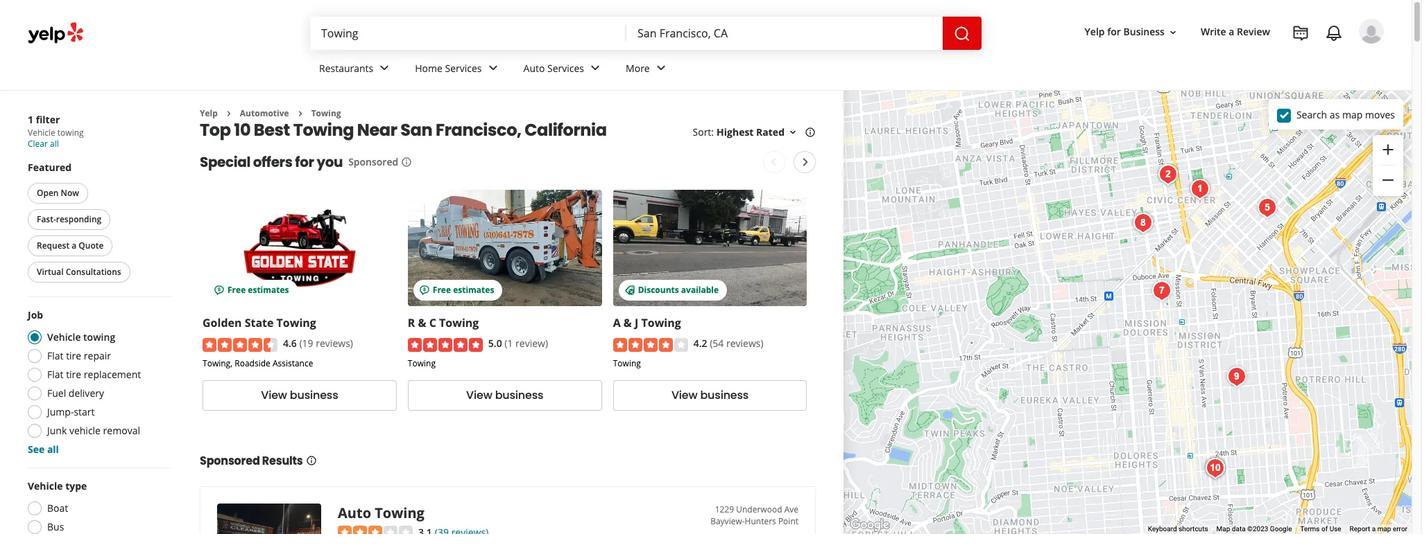 Task type: locate. For each thing, give the bounding box(es) containing it.
map right as
[[1342, 108, 1363, 121]]

for
[[1107, 25, 1121, 38], [295, 153, 314, 172]]

0 horizontal spatial 16 info v2 image
[[306, 456, 317, 467]]

1 horizontal spatial free
[[433, 285, 451, 297]]

0 vertical spatial towing
[[57, 127, 84, 139]]

& left c
[[418, 316, 426, 331]]

map for moves
[[1342, 108, 1363, 121]]

0 horizontal spatial view business link
[[203, 381, 397, 411]]

2 16 chevron right v2 image from the left
[[295, 108, 306, 119]]

a inside write a review link
[[1229, 25, 1234, 38]]

hulks towing image
[[1201, 455, 1229, 483]]

16 chevron down v2 image
[[787, 127, 798, 138]]

sponsored left results
[[200, 454, 260, 470]]

for left business on the right top
[[1107, 25, 1121, 38]]

1 vertical spatial towing
[[83, 331, 115, 344]]

reviews) for a & j towing
[[726, 337, 764, 351]]

1 horizontal spatial 24 chevron down v2 image
[[653, 60, 669, 77]]

1 services from the left
[[445, 61, 482, 75]]

view down "4.2"
[[671, 388, 698, 404]]

0 horizontal spatial 24 chevron down v2 image
[[485, 60, 501, 77]]

estimates up golden state towing link
[[248, 285, 289, 297]]

3 view business link from the left
[[613, 381, 807, 411]]

24 chevron down v2 image inside home services link
[[485, 60, 501, 77]]

0 vertical spatial yelp
[[1085, 25, 1105, 38]]

1 vertical spatial for
[[295, 153, 314, 172]]

business down assistance
[[290, 388, 338, 404]]

16 info v2 image right results
[[306, 456, 317, 467]]

view business link down (54
[[613, 381, 807, 411]]

business for a & j towing
[[700, 388, 749, 404]]

16 info v2 image for special offers for you
[[401, 157, 412, 168]]

1 option group from the top
[[24, 309, 172, 457]]

2 services from the left
[[547, 61, 584, 75]]

a inside request a quote button
[[72, 240, 76, 252]]

tire down vehicle towing
[[66, 350, 81, 363]]

0 horizontal spatial 16 chevron right v2 image
[[223, 108, 234, 119]]

business down 4.2 (54 reviews)
[[700, 388, 749, 404]]

1 vertical spatial all
[[47, 443, 59, 456]]

2 horizontal spatial view business link
[[613, 381, 807, 411]]

estimates up r & c towing
[[453, 285, 494, 297]]

california
[[525, 119, 607, 142]]

24 chevron down v2 image
[[376, 60, 393, 77], [587, 60, 604, 77]]

1 horizontal spatial 16 info v2 image
[[401, 157, 412, 168]]

1 horizontal spatial &
[[624, 316, 632, 331]]

1 tire from the top
[[66, 350, 81, 363]]

sponsored
[[348, 156, 398, 169], [200, 454, 260, 470]]

24 chevron down v2 image inside more link
[[653, 60, 669, 77]]

near
[[357, 119, 397, 142]]

flat tire replacement
[[47, 368, 141, 382]]

3 view business from the left
[[671, 388, 749, 404]]

roadside hero towing network and jump start service image
[[1186, 176, 1214, 203]]

francisco,
[[436, 119, 521, 142]]

0 vertical spatial flat
[[47, 350, 63, 363]]

0 horizontal spatial business
[[290, 388, 338, 404]]

free estimates up state
[[228, 285, 289, 297]]

4.6 star rating image
[[203, 338, 277, 352]]

2 24 chevron down v2 image from the left
[[587, 60, 604, 77]]

of
[[1322, 526, 1328, 534]]

1 free estimates from the left
[[228, 285, 289, 297]]

tire
[[66, 350, 81, 363], [66, 368, 81, 382]]

you
[[317, 153, 343, 172]]

a left 'quote'
[[72, 240, 76, 252]]

free for &
[[433, 285, 451, 297]]

1 24 chevron down v2 image from the left
[[485, 60, 501, 77]]

& left j
[[624, 316, 632, 331]]

reviews) right (54
[[726, 337, 764, 351]]

1 vertical spatial a
[[72, 240, 76, 252]]

24 chevron down v2 image
[[485, 60, 501, 77], [653, 60, 669, 77]]

roadside hero towing network and jump start service image
[[1186, 176, 1214, 203]]

1 horizontal spatial none field
[[638, 26, 932, 41]]

assistance
[[273, 358, 313, 370]]

estimates for towing
[[248, 285, 289, 297]]

free estimates link for golden state towing
[[203, 190, 397, 307]]

highest rated
[[717, 126, 785, 139]]

16 chevron right v2 image for towing
[[295, 108, 306, 119]]

a right report
[[1372, 526, 1376, 534]]

0 vertical spatial all
[[50, 138, 59, 150]]

2 view from the left
[[466, 388, 492, 404]]

16 chevron right v2 image
[[223, 108, 234, 119], [295, 108, 306, 119]]

as
[[1330, 108, 1340, 121]]

auto inside "link"
[[523, 61, 545, 75]]

3.1 star rating image
[[338, 527, 413, 535]]

None field
[[321, 26, 615, 41], [638, 26, 932, 41]]

towing,
[[203, 358, 232, 370]]

clear all link
[[28, 138, 59, 150]]

restaurants link
[[308, 50, 404, 90]]

previous image
[[765, 154, 782, 171]]

1 horizontal spatial yelp
[[1085, 25, 1105, 38]]

0 horizontal spatial auto
[[338, 504, 371, 523]]

responding
[[56, 214, 101, 225]]

1 view from the left
[[261, 388, 287, 404]]

0 vertical spatial auto
[[523, 61, 545, 75]]

open now
[[37, 187, 79, 199]]

0 horizontal spatial services
[[445, 61, 482, 75]]

1 horizontal spatial view business
[[466, 388, 543, 404]]

flat for flat tire repair
[[47, 350, 63, 363]]

1 horizontal spatial 16 chevron right v2 image
[[295, 108, 306, 119]]

0 horizontal spatial for
[[295, 153, 314, 172]]

vehicle for vehicle towing
[[47, 331, 81, 344]]

reviews)
[[316, 337, 353, 351], [726, 337, 764, 351]]

2 none field from the left
[[638, 26, 932, 41]]

0 horizontal spatial free
[[228, 285, 246, 297]]

vehicle
[[69, 425, 101, 438]]

view
[[261, 388, 287, 404], [466, 388, 492, 404], [671, 388, 698, 404]]

open now button
[[28, 183, 88, 204]]

view down 5.0 on the left of page
[[466, 388, 492, 404]]

projects image
[[1292, 25, 1309, 42]]

None search field
[[310, 17, 984, 50]]

2 view business from the left
[[466, 388, 543, 404]]

1 vertical spatial map
[[1378, 526, 1391, 534]]

option group
[[24, 309, 172, 457], [24, 480, 172, 535]]

consultations
[[66, 266, 121, 278]]

2 vertical spatial 16 info v2 image
[[306, 456, 317, 467]]

16 info v2 image right 16 chevron down v2 icon at the right of page
[[805, 127, 816, 138]]

2 horizontal spatial a
[[1372, 526, 1376, 534]]

2 horizontal spatial business
[[700, 388, 749, 404]]

2 vertical spatial vehicle
[[28, 480, 63, 493]]

sponsored results
[[200, 454, 303, 470]]

top 10 best towing near san francisco, california
[[200, 119, 607, 142]]

0 horizontal spatial free estimates link
[[203, 190, 397, 307]]

24 chevron down v2 image right the auto services
[[587, 60, 604, 77]]

yelp left business on the right top
[[1085, 25, 1105, 38]]

2 flat from the top
[[47, 368, 63, 382]]

2 vertical spatial a
[[1372, 526, 1376, 534]]

0 vertical spatial 16 info v2 image
[[805, 127, 816, 138]]

16 discount available v2 image
[[624, 285, 635, 296]]

virtual consultations button
[[28, 262, 130, 283]]

jerry's recovery & transport image
[[1201, 455, 1229, 483], [1201, 455, 1229, 483]]

option group containing vehicle type
[[24, 480, 172, 535]]

a & j towing link
[[613, 316, 681, 331]]

estimates for c
[[453, 285, 494, 297]]

16 info v2 image
[[805, 127, 816, 138], [401, 157, 412, 168], [306, 456, 317, 467]]

©2023
[[1247, 526, 1268, 534]]

special
[[200, 153, 250, 172]]

1 vertical spatial sponsored
[[200, 454, 260, 470]]

0 vertical spatial for
[[1107, 25, 1121, 38]]

1 vertical spatial option group
[[24, 480, 172, 535]]

a right write
[[1229, 25, 1234, 38]]

free estimates link for r & c towing
[[408, 190, 602, 307]]

0 horizontal spatial sponsored
[[200, 454, 260, 470]]

0 vertical spatial option group
[[24, 309, 172, 457]]

0 vertical spatial a
[[1229, 25, 1234, 38]]

2 free from the left
[[433, 285, 451, 297]]

1 vertical spatial auto
[[338, 504, 371, 523]]

1 none field from the left
[[321, 26, 615, 41]]

special offers for you
[[200, 153, 343, 172]]

1 horizontal spatial reviews)
[[726, 337, 764, 351]]

all inside 'option group'
[[47, 443, 59, 456]]

automotive link
[[240, 108, 289, 119]]

services for auto services
[[547, 61, 584, 75]]

job
[[28, 309, 43, 322]]

16 free estimates v2 image
[[214, 285, 225, 296]]

1 16 chevron right v2 image from the left
[[223, 108, 234, 119]]

0 horizontal spatial none field
[[321, 26, 615, 41]]

tire up fuel delivery
[[66, 368, 81, 382]]

view business down (1
[[466, 388, 543, 404]]

start
[[74, 406, 95, 419]]

2 horizontal spatial 16 info v2 image
[[805, 127, 816, 138]]

2 view business link from the left
[[408, 381, 602, 411]]

1 free from the left
[[228, 285, 246, 297]]

all right clear
[[50, 138, 59, 150]]

1 free estimates link from the left
[[203, 190, 397, 307]]

1 vertical spatial yelp
[[200, 108, 218, 119]]

towing up the repair
[[83, 331, 115, 344]]

free for state
[[228, 285, 246, 297]]

removal
[[103, 425, 140, 438]]

services inside "link"
[[547, 61, 584, 75]]

a for request
[[72, 240, 76, 252]]

view business down assistance
[[261, 388, 338, 404]]

more
[[626, 61, 650, 75]]

2 & from the left
[[624, 316, 632, 331]]

3 business from the left
[[700, 388, 749, 404]]

0 vertical spatial vehicle
[[28, 127, 55, 139]]

2 business from the left
[[495, 388, 543, 404]]

0 horizontal spatial map
[[1342, 108, 1363, 121]]

1 horizontal spatial free estimates link
[[408, 190, 602, 307]]

view for golden state towing
[[261, 388, 287, 404]]

keyboard shortcuts
[[1148, 526, 1208, 534]]

towing
[[57, 127, 84, 139], [83, 331, 115, 344]]

1 reviews) from the left
[[316, 337, 353, 351]]

view business down (54
[[671, 388, 749, 404]]

0 horizontal spatial yelp
[[200, 108, 218, 119]]

delivery
[[69, 387, 104, 400]]

0 horizontal spatial 24 chevron down v2 image
[[376, 60, 393, 77]]

1 vertical spatial flat
[[47, 368, 63, 382]]

group
[[1373, 135, 1403, 196]]

yelp for yelp link
[[200, 108, 218, 119]]

3 view from the left
[[671, 388, 698, 404]]

0 horizontal spatial reviews)
[[316, 337, 353, 351]]

24 chevron down v2 image for restaurants
[[376, 60, 393, 77]]

2 reviews) from the left
[[726, 337, 764, 351]]

yelp inside 'button'
[[1085, 25, 1105, 38]]

virtual
[[37, 266, 64, 278]]

towing down 'filter'
[[57, 127, 84, 139]]

free estimates up r & c towing link
[[433, 285, 494, 297]]

2 estimates from the left
[[453, 285, 494, 297]]

fast-responding button
[[28, 210, 110, 230]]

services up the california
[[547, 61, 584, 75]]

0 horizontal spatial view
[[261, 388, 287, 404]]

business for r & c towing
[[495, 388, 543, 404]]

0 horizontal spatial estimates
[[248, 285, 289, 297]]

home services
[[415, 61, 482, 75]]

24 chevron down v2 image right restaurants
[[376, 60, 393, 77]]

reviews) right (19
[[316, 337, 353, 351]]

2 horizontal spatial view business
[[671, 388, 749, 404]]

24 chevron down v2 image down the find 'field'
[[485, 60, 501, 77]]

discounts available link
[[613, 190, 807, 307]]

24 chevron down v2 image inside auto services "link"
[[587, 60, 604, 77]]

view for r & c towing
[[466, 388, 492, 404]]

2 option group from the top
[[24, 480, 172, 535]]

16 chevron right v2 image right yelp link
[[223, 108, 234, 119]]

report a map error
[[1350, 526, 1408, 534]]

0 horizontal spatial a
[[72, 240, 76, 252]]

1 horizontal spatial sponsored
[[348, 156, 398, 169]]

wilmars towing and transport image
[[1223, 364, 1250, 391]]

0 horizontal spatial free estimates
[[228, 285, 289, 297]]

1 & from the left
[[418, 316, 426, 331]]

1 filter vehicle towing clear all
[[28, 113, 84, 150]]

2 horizontal spatial view
[[671, 388, 698, 404]]

virtual consultations
[[37, 266, 121, 278]]

vehicle up boat
[[28, 480, 63, 493]]

4.2 star rating image
[[613, 338, 688, 352]]

view business
[[261, 388, 338, 404], [466, 388, 543, 404], [671, 388, 749, 404]]

yelp for business button
[[1079, 20, 1184, 45]]

see all
[[28, 443, 59, 456]]

1
[[28, 113, 33, 126]]

1 horizontal spatial business
[[495, 388, 543, 404]]

2 free estimates from the left
[[433, 285, 494, 297]]

free estimates for c
[[433, 285, 494, 297]]

5.0
[[488, 337, 502, 351]]

1 horizontal spatial a
[[1229, 25, 1234, 38]]

& for r
[[418, 316, 426, 331]]

1 horizontal spatial map
[[1378, 526, 1391, 534]]

1 vertical spatial 16 info v2 image
[[401, 157, 412, 168]]

1 horizontal spatial free estimates
[[433, 285, 494, 297]]

1 vertical spatial tire
[[66, 368, 81, 382]]

1 business from the left
[[290, 388, 338, 404]]

24 chevron down v2 image inside restaurants link
[[376, 60, 393, 77]]

free right 16 free estimates v2 image
[[228, 285, 246, 297]]

1 horizontal spatial 24 chevron down v2 image
[[587, 60, 604, 77]]

1 24 chevron down v2 image from the left
[[376, 60, 393, 77]]

1 vertical spatial vehicle
[[47, 331, 81, 344]]

search
[[1297, 108, 1327, 121]]

2 24 chevron down v2 image from the left
[[653, 60, 669, 77]]

map left 'error'
[[1378, 526, 1391, 534]]

16 info v2 image down "top 10 best towing near san francisco, california" in the top of the page
[[401, 157, 412, 168]]

all right see
[[47, 443, 59, 456]]

1 horizontal spatial services
[[547, 61, 584, 75]]

4.2
[[693, 337, 707, 351]]

write
[[1201, 25, 1226, 38]]

&
[[418, 316, 426, 331], [624, 316, 632, 331]]

fuel
[[47, 387, 66, 400]]

yelp left 10
[[200, 108, 218, 119]]

business for golden state towing
[[290, 388, 338, 404]]

24 chevron down v2 image right more
[[653, 60, 669, 77]]

1 horizontal spatial for
[[1107, 25, 1121, 38]]

Find text field
[[321, 26, 615, 41]]

tire for repair
[[66, 350, 81, 363]]

0 horizontal spatial view business
[[261, 388, 338, 404]]

vehicle down 'filter'
[[28, 127, 55, 139]]

free estimates
[[228, 285, 289, 297], [433, 285, 494, 297]]

vasa's towing image
[[1129, 210, 1157, 237]]

1 view business link from the left
[[203, 381, 397, 411]]

1 horizontal spatial estimates
[[453, 285, 494, 297]]

request
[[37, 240, 69, 252]]

flat up the fuel on the left of the page
[[47, 368, 63, 382]]

view business link down (1
[[408, 381, 602, 411]]

0 vertical spatial sponsored
[[348, 156, 398, 169]]

option group containing job
[[24, 309, 172, 457]]

1 view business from the left
[[261, 388, 338, 404]]

vehicle
[[28, 127, 55, 139], [47, 331, 81, 344], [28, 480, 63, 493]]

vehicle up 'flat tire repair'
[[47, 331, 81, 344]]

underwood
[[736, 504, 782, 516]]

free
[[228, 285, 246, 297], [433, 285, 451, 297]]

write a review link
[[1195, 20, 1276, 45]]

auto for auto services
[[523, 61, 545, 75]]

2 tire from the top
[[66, 368, 81, 382]]

reviews) for golden state towing
[[316, 337, 353, 351]]

boat
[[47, 502, 68, 515]]

view business link
[[203, 381, 397, 411], [408, 381, 602, 411], [613, 381, 807, 411]]

0 vertical spatial map
[[1342, 108, 1363, 121]]

free right 16 free estimates v2 icon
[[433, 285, 451, 297]]

0 vertical spatial tire
[[66, 350, 81, 363]]

view business link for golden state towing
[[203, 381, 397, 411]]

view down towing, roadside assistance
[[261, 388, 287, 404]]

view business for golden state towing
[[261, 388, 338, 404]]

business down 5.0 (1 review)
[[495, 388, 543, 404]]

1 horizontal spatial auto
[[523, 61, 545, 75]]

map
[[1342, 108, 1363, 121], [1378, 526, 1391, 534]]

1 horizontal spatial view business link
[[408, 381, 602, 411]]

a
[[1229, 25, 1234, 38], [72, 240, 76, 252], [1372, 526, 1376, 534]]

1 estimates from the left
[[248, 285, 289, 297]]

0 horizontal spatial &
[[418, 316, 426, 331]]

(1
[[505, 337, 513, 351]]

free estimates for towing
[[228, 285, 289, 297]]

flat
[[47, 350, 63, 363], [47, 368, 63, 382]]

& for a
[[624, 316, 632, 331]]

2 free estimates link from the left
[[408, 190, 602, 307]]

sponsored down near
[[348, 156, 398, 169]]

google image
[[847, 517, 893, 535]]

user actions element
[[1074, 17, 1403, 103]]

services right the home
[[445, 61, 482, 75]]

16 chevron down v2 image
[[1168, 27, 1179, 38]]

1 horizontal spatial view
[[466, 388, 492, 404]]

view business link down assistance
[[203, 381, 397, 411]]

for left you
[[295, 153, 314, 172]]

flat for flat tire replacement
[[47, 368, 63, 382]]

flat down vehicle towing
[[47, 350, 63, 363]]

automotive
[[240, 108, 289, 119]]

1 flat from the top
[[47, 350, 63, 363]]

16 chevron right v2 image left towing 'link'
[[295, 108, 306, 119]]



Task type: vqa. For each thing, say whether or not it's contained in the screenshot.
Electrical for Electrical panels
no



Task type: describe. For each thing, give the bounding box(es) containing it.
featured
[[28, 161, 72, 174]]

services for home services
[[445, 61, 482, 75]]

r & c towing
[[408, 316, 479, 331]]

business categories element
[[308, 50, 1384, 90]]

notifications image
[[1326, 25, 1342, 42]]

all inside 1 filter vehicle towing clear all
[[50, 138, 59, 150]]

terms of use
[[1300, 526, 1341, 534]]

(54
[[710, 337, 724, 351]]

jump-
[[47, 406, 74, 419]]

view business for r & c towing
[[466, 388, 543, 404]]

a for report
[[1372, 526, 1376, 534]]

24 chevron down v2 image for home services
[[485, 60, 501, 77]]

keyboard
[[1148, 526, 1177, 534]]

next image
[[797, 154, 814, 171]]

nolan p. image
[[1359, 19, 1384, 44]]

search as map moves
[[1297, 108, 1395, 121]]

offers
[[253, 153, 292, 172]]

ave
[[784, 504, 798, 516]]

home services link
[[404, 50, 512, 90]]

view business link for a & j towing
[[613, 381, 807, 411]]

zoom out image
[[1380, 172, 1396, 189]]

results
[[262, 454, 303, 470]]

state
[[245, 316, 274, 331]]

4.6 (19 reviews)
[[283, 337, 353, 351]]

terms of use link
[[1300, 526, 1341, 534]]

auto towing
[[338, 504, 424, 523]]

repair
[[84, 350, 111, 363]]

use
[[1330, 526, 1341, 534]]

open
[[37, 187, 59, 199]]

sponsored for sponsored results
[[200, 454, 260, 470]]

auto for auto towing
[[338, 504, 371, 523]]

rated
[[756, 126, 785, 139]]

data
[[1232, 526, 1246, 534]]

towing link
[[311, 108, 341, 119]]

vasa's towing image
[[1129, 210, 1157, 237]]

junk vehicle removal
[[47, 425, 140, 438]]

keyboard shortcuts button
[[1148, 525, 1208, 535]]

view for a & j towing
[[671, 388, 698, 404]]

view business link for r & c towing
[[408, 381, 602, 411]]

1229 underwood ave bayview-hunters point
[[710, 504, 798, 528]]

10
[[234, 119, 251, 142]]

4.2 (54 reviews)
[[693, 337, 764, 351]]

review
[[1237, 25, 1270, 38]]

filter
[[36, 113, 60, 126]]

west wind automotive image
[[1148, 277, 1176, 305]]

hunters
[[745, 516, 776, 528]]

j
[[635, 316, 638, 331]]

vehicle towing
[[47, 331, 115, 344]]

google
[[1270, 526, 1292, 534]]

none field the find
[[321, 26, 615, 41]]

towing inside 1 filter vehicle towing clear all
[[57, 127, 84, 139]]

tire for replacement
[[66, 368, 81, 382]]

request a quote button
[[28, 236, 113, 257]]

write a review
[[1201, 25, 1270, 38]]

5 star rating image
[[408, 338, 483, 352]]

jump-start
[[47, 406, 95, 419]]

auto services
[[523, 61, 584, 75]]

review)
[[515, 337, 548, 351]]

map data ©2023 google
[[1217, 526, 1292, 534]]

fast-
[[37, 214, 56, 225]]

a
[[613, 316, 621, 331]]

golden
[[203, 316, 242, 331]]

clear
[[28, 138, 48, 150]]

discounts available
[[638, 285, 719, 297]]

business
[[1123, 25, 1165, 38]]

r & c towing link
[[408, 316, 479, 331]]

available
[[681, 285, 719, 297]]

4.6
[[283, 337, 297, 351]]

now
[[61, 187, 79, 199]]

discounts
[[638, 285, 679, 297]]

sponsored for sponsored
[[348, 156, 398, 169]]

terms
[[1300, 526, 1320, 534]]

for inside 'button'
[[1107, 25, 1121, 38]]

none field the near
[[638, 26, 932, 41]]

vehicle inside 1 filter vehicle towing clear all
[[28, 127, 55, 139]]

highest
[[717, 126, 754, 139]]

roadside
[[235, 358, 270, 370]]

map for error
[[1378, 526, 1391, 534]]

16 info v2 image for top 10 best towing near san francisco, california
[[805, 127, 816, 138]]

a & j towing
[[613, 316, 681, 331]]

(19
[[299, 337, 313, 351]]

zoom in image
[[1380, 141, 1396, 158]]

fast-responding
[[37, 214, 101, 225]]

report a map error link
[[1350, 526, 1408, 534]]

top
[[200, 119, 231, 142]]

24 chevron down v2 image for auto services
[[587, 60, 604, 77]]

16 chevron right v2 image for automotive
[[223, 108, 234, 119]]

vehicle for vehicle type
[[28, 480, 63, 493]]

16 free estimates v2 image
[[419, 285, 430, 296]]

yelp for business
[[1085, 25, 1165, 38]]

bayview-
[[710, 516, 745, 528]]

quote
[[79, 240, 104, 252]]

search image
[[954, 25, 971, 42]]

error
[[1393, 526, 1408, 534]]

auto towing link
[[338, 504, 424, 523]]

yelp for yelp for business
[[1085, 25, 1105, 38]]

yelp link
[[200, 108, 218, 119]]

point
[[778, 516, 798, 528]]

see
[[28, 443, 45, 456]]

a for write
[[1229, 25, 1234, 38]]

flat tire repair
[[47, 350, 111, 363]]

fuel delivery
[[47, 387, 104, 400]]

map region
[[729, 90, 1422, 535]]

home
[[415, 61, 443, 75]]

Near text field
[[638, 26, 932, 41]]

request a quote
[[37, 240, 104, 252]]

golden state towing
[[203, 316, 316, 331]]

flash towing image
[[1154, 161, 1182, 189]]

1229
[[715, 504, 734, 516]]

bus
[[47, 521, 64, 534]]

shortcuts
[[1179, 526, 1208, 534]]

replacement
[[84, 368, 141, 382]]

roberto's roadside rescue image
[[1253, 194, 1281, 222]]

low budget motorcycle towing image
[[1154, 161, 1182, 189]]

r
[[408, 316, 415, 331]]

towing, roadside assistance
[[203, 358, 313, 370]]

featured group
[[25, 161, 172, 286]]

24 chevron down v2 image for more
[[653, 60, 669, 77]]

highest rated button
[[717, 126, 798, 139]]

view business for a & j towing
[[671, 388, 749, 404]]

san
[[400, 119, 432, 142]]

type
[[65, 480, 87, 493]]

junk
[[47, 425, 67, 438]]



